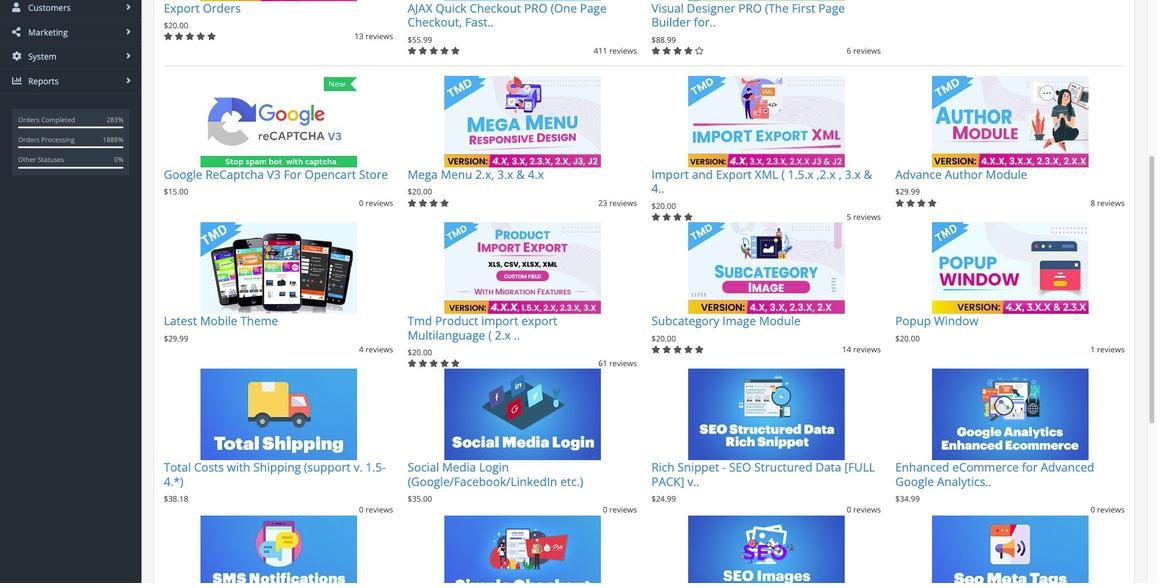 Task type: locate. For each thing, give the bounding box(es) containing it.
sms notifications sender (support v. 1.5-4.*) image
[[200, 515, 357, 583]]

& left the 4.x
[[516, 166, 525, 183]]

total costs with shipping (support v. 1.5-4.*) image
[[200, 369, 357, 460]]

0 horizontal spatial page
[[580, 0, 607, 16]]

0 reviews for rich snippet - seo structured data [full pack] v..
[[847, 504, 881, 515]]

0 vertical spatial orders
[[18, 115, 40, 124]]

&
[[516, 166, 525, 183], [864, 166, 873, 183]]

( right xml
[[782, 166, 785, 183]]

module right the image
[[759, 313, 801, 329]]

1 & from the left
[[516, 166, 525, 183]]

61
[[599, 358, 607, 369]]

1 horizontal spatial &
[[864, 166, 873, 183]]

v.
[[354, 459, 363, 475]]

page right first
[[819, 0, 845, 16]]

ajax quick checkout pro (one page checkout, fast.. $55.99
[[408, 0, 607, 45]]

mega
[[408, 166, 438, 183]]

tmd product  import  export multilanguage ( 2.x .. image
[[444, 222, 601, 314]]

google up $34.99
[[896, 473, 934, 489]]

chart bar image
[[12, 76, 23, 86]]

page
[[580, 0, 607, 16], [819, 0, 845, 16]]

1 horizontal spatial 3.x
[[845, 166, 861, 183]]

advance
[[896, 166, 942, 183]]

0 horizontal spatial pro
[[524, 0, 548, 16]]

$20.00 inside "mega menu 2.x, 3.x & 4.x $20.00"
[[408, 186, 432, 197]]

$20.00 inside the tmd product import export multilanguage ( 2.x .. $20.00
[[408, 347, 432, 358]]

3.x right 2.x,
[[497, 166, 513, 183]]

social media login (google/facebook/linkedin etc.) link
[[408, 459, 583, 489]]

1 orders from the top
[[18, 115, 40, 124]]

0 horizontal spatial 3.x
[[497, 166, 513, 183]]

image
[[723, 313, 756, 329]]

reviews inside the popup window $20.00 1 reviews
[[1097, 344, 1125, 355]]

0 horizontal spatial (
[[488, 327, 492, 343]]

seo
[[729, 459, 751, 475]]

star image
[[164, 33, 173, 41], [175, 33, 183, 41], [186, 33, 194, 41], [207, 33, 216, 41], [429, 47, 438, 55], [440, 47, 449, 55], [652, 47, 660, 55], [663, 47, 671, 55], [673, 47, 682, 55], [408, 199, 417, 207], [419, 199, 427, 207], [896, 199, 904, 207], [906, 199, 915, 207], [928, 199, 937, 207], [652, 213, 660, 221], [663, 213, 671, 221], [673, 213, 682, 221], [663, 346, 671, 353], [684, 346, 693, 353], [695, 346, 704, 353], [408, 360, 417, 367], [419, 360, 427, 367], [440, 360, 449, 367], [451, 360, 460, 367]]

$29.99
[[896, 186, 920, 197], [164, 333, 188, 344]]

theme
[[240, 313, 278, 329]]

$29.99 for advance
[[896, 186, 920, 197]]

1 vertical spatial module
[[759, 313, 801, 329]]

latest mobile theme image
[[200, 222, 357, 314]]

user image
[[12, 3, 23, 12]]

rich
[[652, 459, 675, 475]]

author
[[945, 166, 983, 183]]

pro
[[524, 0, 548, 16], [739, 0, 762, 16]]

( left 2.x
[[488, 327, 492, 343]]

5 reviews
[[847, 211, 881, 222]]

pro left (one
[[524, 0, 548, 16]]

$35.00
[[408, 493, 432, 504]]

14
[[842, 344, 851, 355]]

61 reviews
[[599, 358, 637, 369]]

$29.99 down latest
[[164, 333, 188, 344]]

1 3.x from the left
[[497, 166, 513, 183]]

6
[[847, 45, 851, 56]]

seo meta tags generator pro (support v. 1.5-4.*) image
[[932, 515, 1089, 583]]

1 page from the left
[[580, 0, 607, 16]]

13 reviews
[[355, 31, 393, 42]]

0 vertical spatial $29.99
[[896, 186, 920, 197]]

latest mobile theme link
[[164, 313, 278, 329]]

0 horizontal spatial &
[[516, 166, 525, 183]]

total
[[164, 459, 191, 475]]

& inside "mega menu 2.x, 3.x & 4.x $20.00"
[[516, 166, 525, 183]]

first
[[792, 0, 816, 16]]

google up $15.00 at the left top
[[164, 166, 202, 183]]

$29.99 down "advance"
[[896, 186, 920, 197]]

3 0 reviews from the left
[[847, 504, 881, 515]]

2 0 reviews from the left
[[603, 504, 637, 515]]

v3
[[267, 166, 281, 183]]

export
[[522, 313, 558, 329]]

social
[[408, 459, 439, 475]]

4 0 reviews from the left
[[1091, 504, 1125, 515]]

2 & from the left
[[864, 166, 873, 183]]

& right ,
[[864, 166, 873, 183]]

1888%
[[103, 135, 123, 144]]

customers link
[[0, 0, 142, 20]]

$29.99 inside advance author module $29.99
[[896, 186, 920, 197]]

$20.00 inside "subcategory image module $20.00"
[[652, 333, 676, 344]]

module inside "subcategory image module $20.00"
[[759, 313, 801, 329]]

tmd product import export multilanguage ( 2.x .. link
[[408, 313, 558, 343]]

2 pro from the left
[[739, 0, 762, 16]]

ecommerce
[[953, 459, 1019, 475]]

orders processing
[[18, 135, 75, 144]]

subcategory image module $20.00
[[652, 313, 801, 344]]

1 vertical spatial (
[[488, 327, 492, 343]]

designer
[[687, 0, 736, 16]]

orders up the other
[[18, 135, 40, 144]]

0 horizontal spatial $29.99
[[164, 333, 188, 344]]

page right (one
[[580, 0, 607, 16]]

advance author module $29.99
[[896, 166, 1028, 197]]

0 vertical spatial (
[[782, 166, 785, 183]]

total costs with shipping (support v. 1.5- 4.*) $38.18
[[164, 459, 386, 504]]

media
[[442, 459, 476, 475]]

& inside import and export xml ( 1.5.x ,2.x , 3.x & 4.. $20.00
[[864, 166, 873, 183]]

subcategory image module link
[[652, 313, 801, 329]]

pack]
[[652, 473, 685, 489]]

advanced
[[1041, 459, 1095, 475]]

0 horizontal spatial module
[[759, 313, 801, 329]]

(
[[782, 166, 785, 183], [488, 327, 492, 343]]

visual designer pro (the first page builder for.. link
[[652, 0, 845, 30]]

xml
[[755, 166, 779, 183]]

1 horizontal spatial google
[[896, 473, 934, 489]]

page inside ajax quick checkout pro (one page checkout, fast.. $55.99
[[580, 0, 607, 16]]

0 reviews
[[359, 504, 393, 515], [603, 504, 637, 515], [847, 504, 881, 515], [1091, 504, 1125, 515]]

1 horizontal spatial page
[[819, 0, 845, 16]]

0 vertical spatial google
[[164, 166, 202, 183]]

orders
[[18, 115, 40, 124], [18, 135, 40, 144]]

social media login (google/facebook/linkedin etc.) $35.00
[[408, 459, 583, 504]]

for..
[[694, 14, 716, 30]]

subcategory
[[652, 313, 720, 329]]

orders for orders completed
[[18, 115, 40, 124]]

-
[[723, 459, 726, 475]]

pro left (the
[[739, 0, 762, 16]]

social media login (google/facebook/linkedin etc.) image
[[444, 369, 601, 460]]

$29.99 inside latest mobile theme $29.99 4 reviews
[[164, 333, 188, 344]]

$20.00
[[164, 20, 188, 31], [408, 186, 432, 197], [652, 200, 676, 211], [652, 333, 676, 344], [896, 333, 920, 344], [408, 347, 432, 358]]

(one
[[551, 0, 577, 16]]

module right author in the top right of the page
[[986, 166, 1028, 183]]

3.x right ,
[[845, 166, 861, 183]]

0 horizontal spatial google
[[164, 166, 202, 183]]

and
[[692, 166, 713, 183]]

5
[[847, 211, 851, 222]]

1 horizontal spatial pro
[[739, 0, 762, 16]]

module
[[986, 166, 1028, 183], [759, 313, 801, 329]]

2 page from the left
[[819, 0, 845, 16]]

orders up "orders processing"
[[18, 115, 40, 124]]

other
[[18, 155, 36, 164]]

1 0 reviews from the left
[[359, 504, 393, 515]]

costs
[[194, 459, 224, 475]]

page inside visual designer pro (the first page builder for.. $88.99
[[819, 0, 845, 16]]

star image
[[196, 33, 205, 41], [408, 47, 417, 55], [419, 47, 427, 55], [451, 47, 460, 55], [684, 47, 693, 55], [695, 47, 704, 55], [429, 199, 438, 207], [440, 199, 449, 207], [917, 199, 926, 207], [684, 213, 693, 221], [652, 346, 660, 353], [673, 346, 682, 353], [429, 360, 438, 367]]

1 vertical spatial google
[[896, 473, 934, 489]]

module inside advance author module $29.99
[[986, 166, 1028, 183]]

$20.00 inside the popup window $20.00 1 reviews
[[896, 333, 920, 344]]

for
[[1022, 459, 1038, 475]]

1 vertical spatial $29.99
[[164, 333, 188, 344]]

,2.x
[[817, 166, 836, 183]]

pro inside ajax quick checkout pro (one page checkout, fast.. $55.99
[[524, 0, 548, 16]]

cog image
[[12, 51, 23, 61]]

1 pro from the left
[[524, 0, 548, 16]]

3.x
[[497, 166, 513, 183], [845, 166, 861, 183]]

login
[[479, 459, 509, 475]]

google
[[164, 166, 202, 183], [896, 473, 934, 489]]

multilanguage
[[408, 327, 485, 343]]

page for ajax quick checkout pro (one page checkout, fast..
[[580, 0, 607, 16]]

1 vertical spatial orders
[[18, 135, 40, 144]]

1 horizontal spatial module
[[986, 166, 1028, 183]]

0 vertical spatial module
[[986, 166, 1028, 183]]

1 horizontal spatial $29.99
[[896, 186, 920, 197]]

tmd product import export multilanguage ( 2.x .. $20.00
[[408, 313, 558, 358]]

seo images generator - alt, title, file name (su.. image
[[688, 515, 845, 583]]

import and export xml ( 1.5.x ,2.x , 3.x & 4.. $20.00
[[652, 166, 873, 211]]

2 orders from the top
[[18, 135, 40, 144]]

2 3.x from the left
[[845, 166, 861, 183]]

( inside the tmd product import export multilanguage ( 2.x .. $20.00
[[488, 327, 492, 343]]

pro inside visual designer pro (the first page builder for.. $88.99
[[739, 0, 762, 16]]

14 reviews
[[842, 344, 881, 355]]

0 for social media login (google/facebook/linkedin etc.)
[[603, 504, 607, 515]]

reviews
[[366, 31, 393, 42], [610, 45, 637, 56], [853, 45, 881, 56], [366, 197, 393, 208], [610, 197, 637, 208], [1097, 197, 1125, 208], [853, 211, 881, 222], [366, 344, 393, 355], [853, 344, 881, 355], [1097, 344, 1125, 355], [610, 358, 637, 369], [366, 504, 393, 515], [610, 504, 637, 515], [853, 504, 881, 515], [1097, 504, 1125, 515]]

1 horizontal spatial (
[[782, 166, 785, 183]]



Task type: vqa. For each thing, say whether or not it's contained in the screenshot.
List
no



Task type: describe. For each thing, give the bounding box(es) containing it.
data
[[816, 459, 842, 475]]

$34.99
[[896, 493, 920, 504]]

popup window $20.00 1 reviews
[[896, 313, 1125, 355]]

$38.18
[[164, 493, 188, 504]]

latest
[[164, 313, 197, 329]]

processing
[[41, 135, 75, 144]]

enhanced ecommerce for advanced google analytics.. image
[[932, 369, 1089, 460]]

2.x
[[495, 327, 511, 343]]

latest mobile theme $29.99 4 reviews
[[164, 313, 393, 355]]

system
[[26, 51, 57, 62]]

0 for total costs with shipping (support v. 1.5- 4.*)
[[359, 504, 364, 515]]

google recaptcha v3 for opencart store link
[[164, 166, 388, 183]]

google inside google recaptcha v3 for opencart store $15.00 0 reviews
[[164, 166, 202, 183]]

import and export xml ( 1.5.x ,2.x , 3.x & 4.. image
[[688, 76, 845, 167]]

enhanced
[[896, 459, 950, 475]]

1.5-
[[366, 459, 386, 475]]

0 inside google recaptcha v3 for opencart store $15.00 0 reviews
[[359, 197, 364, 208]]

structured
[[755, 459, 813, 475]]

builder
[[652, 14, 691, 30]]

$29.99 for latest
[[164, 333, 188, 344]]

module for subcategory image module
[[759, 313, 801, 329]]

orders for orders processing
[[18, 135, 40, 144]]

( inside import and export xml ( 1.5.x ,2.x , 3.x & 4.. $20.00
[[782, 166, 785, 183]]

statuses
[[38, 155, 64, 164]]

customers
[[26, 2, 71, 13]]

reports
[[26, 75, 59, 87]]

rich snippet - seo structured data [full pack] v.. $24.99
[[652, 459, 875, 504]]

3.x inside "mega menu 2.x, 3.x & 4.x $20.00"
[[497, 166, 513, 183]]

for
[[284, 166, 302, 183]]

marketing
[[26, 26, 68, 38]]

283%
[[107, 115, 123, 124]]

rich snippet - seo structured data [full pack] v.. link
[[652, 459, 875, 489]]

0 reviews for social media login (google/facebook/linkedin etc.)
[[603, 504, 637, 515]]

$20.00 inside import and export xml ( 1.5.x ,2.x , 3.x & 4.. $20.00
[[652, 200, 676, 211]]

(the
[[765, 0, 789, 16]]

quick
[[436, 0, 467, 16]]

subcategory image module image
[[688, 222, 845, 314]]

4..
[[652, 180, 665, 197]]

$24.99
[[652, 493, 676, 504]]

google recaptcha v3 for opencart store image
[[200, 76, 357, 167]]

mobile
[[200, 313, 237, 329]]

23
[[599, 197, 607, 208]]

2.x,
[[475, 166, 494, 183]]

0 reviews for enhanced ecommerce for advanced google analytics..
[[1091, 504, 1125, 515]]

share alt image
[[12, 27, 23, 37]]

4
[[359, 344, 364, 355]]

,
[[839, 166, 842, 183]]

fast..
[[465, 14, 494, 30]]

visual designer pro (the first page builder for.. $88.99
[[652, 0, 845, 45]]

reviews inside google recaptcha v3 for opencart store $15.00 0 reviews
[[366, 197, 393, 208]]

total costs with shipping (support v. 1.5- 4.*) link
[[164, 459, 386, 489]]

import
[[652, 166, 689, 183]]

tmd
[[408, 313, 432, 329]]

411
[[594, 45, 607, 56]]

0 reviews for total costs with shipping (support v. 1.5- 4.*)
[[359, 504, 393, 515]]

popup window image
[[932, 222, 1089, 314]]

ajax
[[408, 0, 433, 16]]

advance author module image
[[932, 76, 1089, 167]]

checkout
[[470, 0, 521, 16]]

reviews inside latest mobile theme $29.99 4 reviews
[[366, 344, 393, 355]]

[full
[[845, 459, 875, 475]]

store
[[359, 166, 388, 183]]

with
[[227, 459, 250, 475]]

0%
[[114, 155, 123, 164]]

import and export xml ( 1.5.x ,2.x , 3.x & 4.. link
[[652, 166, 873, 197]]

mega menu 2.x, 3.x & 4.x $20.00
[[408, 166, 544, 197]]

etc.)
[[560, 473, 583, 489]]

rich snippet - seo structured data [full pack] v.. image
[[688, 369, 845, 460]]

menu
[[441, 166, 472, 183]]

1
[[1091, 344, 1095, 355]]

enhanced ecommerce for advanced google analytics.. $34.99
[[896, 459, 1095, 504]]

0 for rich snippet - seo structured data [full pack] v..
[[847, 504, 851, 515]]

recaptcha
[[205, 166, 264, 183]]

v..
[[688, 473, 700, 489]]

module for advance author module
[[986, 166, 1028, 183]]

1.5.x
[[788, 166, 814, 183]]

0 for enhanced ecommerce for advanced google analytics..
[[1091, 504, 1095, 515]]

4.x
[[528, 166, 544, 183]]

411 reviews
[[594, 45, 637, 56]]

marketing link
[[0, 20, 142, 44]]

..
[[514, 327, 520, 343]]

simple checkout (support v. 1.5-4.*) image
[[444, 515, 601, 583]]

mega menu 2.x, 3.x & 4.x image
[[444, 76, 601, 167]]

visual
[[652, 0, 684, 16]]

checkout,
[[408, 14, 462, 30]]

13
[[355, 31, 364, 42]]

google recaptcha v3 for opencart store $15.00 0 reviews
[[164, 166, 393, 208]]

8
[[1091, 197, 1095, 208]]

google inside enhanced ecommerce for advanced google analytics.. $34.99
[[896, 473, 934, 489]]

3.x inside import and export xml ( 1.5.x ,2.x , 3.x & 4.. $20.00
[[845, 166, 861, 183]]

(support
[[304, 459, 351, 475]]

page for visual designer pro (the first page builder for..
[[819, 0, 845, 16]]

advance author module link
[[896, 166, 1028, 183]]

4.*)
[[164, 473, 184, 489]]

snippet
[[678, 459, 720, 475]]

analytics..
[[937, 473, 992, 489]]

system link
[[0, 45, 142, 69]]

other statuses
[[18, 155, 64, 164]]



